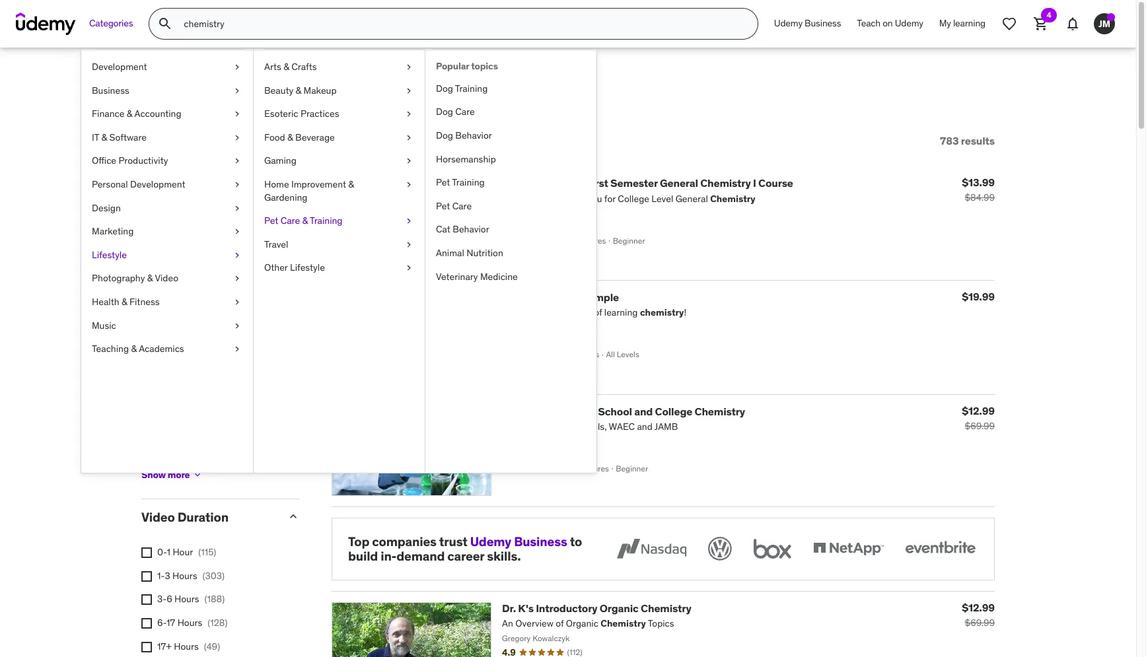 Task type: vqa. For each thing, say whether or not it's contained in the screenshot.
top Behavior
yes



Task type: describe. For each thing, give the bounding box(es) containing it.
chemistry made simple
[[502, 291, 619, 304]]

top
[[348, 533, 369, 549]]

esoteric
[[264, 108, 298, 120]]

dog care
[[436, 106, 475, 118]]

training for pet training
[[452, 177, 485, 188]]

dog care link
[[425, 101, 597, 124]]

food
[[264, 131, 285, 143]]

general
[[660, 177, 698, 190]]

xsmall image inside 'photography & video' link
[[232, 272, 242, 285]]

0 vertical spatial video
[[155, 272, 178, 284]]

finance & accounting
[[92, 108, 181, 120]]

chemistry down veterinary medicine link on the top of the page
[[502, 291, 553, 304]]

3-
[[157, 593, 167, 605]]

gaming
[[264, 155, 297, 167]]

up for (464)
[[230, 248, 240, 260]]

crafts
[[291, 61, 317, 73]]

medicine
[[480, 271, 518, 282]]

marketing link
[[81, 220, 253, 244]]

4.5
[[206, 225, 219, 237]]

hours for 3-6 hours
[[174, 593, 199, 605]]

other
[[264, 262, 288, 274]]

& for arts & crafts
[[284, 61, 289, 73]]

the complete high school and college chemistry link
[[502, 405, 745, 418]]

(49)
[[204, 641, 220, 652]]

(272)
[[245, 225, 266, 237]]

(115)
[[198, 546, 216, 558]]

2 horizontal spatial business
[[805, 17, 841, 29]]

language
[[141, 335, 199, 351]]

and
[[634, 405, 653, 418]]

& for finance & accounting
[[127, 108, 132, 120]]

& for photography & video
[[147, 272, 153, 284]]

& for food & beverage
[[287, 131, 293, 143]]

volkswagen image
[[706, 534, 735, 563]]

show
[[141, 469, 166, 481]]

$12.99 for dr. k's introductory organic chemistry
[[962, 601, 995, 614]]

0 vertical spatial development
[[92, 61, 147, 73]]

food & beverage link
[[254, 126, 425, 150]]

(464)
[[245, 248, 267, 260]]

ratings button
[[141, 188, 276, 204]]

4
[[1047, 10, 1051, 20]]

shopping cart with 4 items image
[[1033, 16, 1049, 32]]

xsmall image inside office productivity link
[[232, 155, 242, 168]]

& for teaching & academics
[[131, 343, 137, 355]]

the complete high school and college chemistry
[[502, 405, 745, 418]]

gaming link
[[254, 150, 425, 173]]

submit search image
[[157, 16, 173, 32]]

dog for dog care
[[436, 106, 453, 118]]

teaching & academics
[[92, 343, 184, 355]]

783 for 783 results
[[940, 134, 959, 147]]

& for 3.0 & up (571)
[[222, 295, 227, 307]]

6-17 hours (128)
[[157, 617, 228, 629]]

behavior for cat behavior
[[453, 224, 489, 235]]

chemistry right college
[[695, 405, 745, 418]]

783 results
[[940, 134, 995, 147]]

arts & crafts link
[[254, 55, 425, 79]]

personal
[[92, 178, 128, 190]]

course
[[758, 177, 793, 190]]

lifestyle link
[[81, 244, 253, 267]]

xsmall image for arts & crafts
[[404, 61, 414, 74]]

esoteric practices link
[[254, 103, 425, 126]]

home
[[264, 178, 289, 190]]

xsmall image for development
[[232, 61, 242, 74]]

$13.99 $84.99
[[962, 176, 995, 204]]

(128)
[[208, 617, 228, 629]]

pet care link
[[425, 195, 597, 218]]

xsmall image inside lifestyle link
[[232, 249, 242, 262]]

pet care & training link
[[254, 210, 425, 233]]

veterinary medicine
[[436, 271, 518, 282]]

organic
[[600, 602, 639, 615]]

chemistry left i
[[700, 177, 751, 190]]

jm
[[1099, 18, 1111, 29]]

1
[[167, 546, 170, 558]]

health
[[92, 296, 119, 308]]

& for health & fitness
[[121, 296, 127, 308]]

hours for 6-17 hours
[[177, 617, 202, 629]]

xsmall image for other lifestyle
[[404, 262, 414, 275]]

udemy business
[[774, 17, 841, 29]]

1 horizontal spatial udemy business link
[[766, 8, 849, 40]]

home improvement & gardening link
[[254, 173, 425, 210]]

cat behavior link
[[425, 218, 597, 242]]

xsmall image for gaming
[[404, 155, 414, 168]]

jm link
[[1089, 8, 1120, 40]]

teaching & academics link
[[81, 338, 253, 361]]

udemy inside udemy business link
[[774, 17, 803, 29]]

learning
[[953, 17, 986, 29]]

finance
[[92, 108, 124, 120]]

$69.99 for the complete high school and college chemistry
[[965, 420, 995, 432]]

xsmall image for travel
[[404, 238, 414, 251]]

2 vertical spatial business
[[514, 533, 567, 549]]

other lifestyle
[[264, 262, 325, 274]]

1 vertical spatial video
[[141, 510, 175, 525]]

0 horizontal spatial lifestyle
[[92, 249, 127, 261]]

$69.99 for dr. k's introductory organic chemistry
[[965, 617, 995, 629]]

0-
[[157, 546, 167, 558]]

cat
[[436, 224, 450, 235]]

arts & crafts
[[264, 61, 317, 73]]

software
[[109, 131, 147, 143]]

0-1 hour (115)
[[157, 546, 216, 558]]

small image for ratings
[[287, 189, 300, 202]]

nutrition
[[467, 247, 503, 259]]

wishlist image
[[1002, 16, 1017, 32]]

beauty
[[264, 84, 293, 96]]

1 vertical spatial lifestyle
[[290, 262, 325, 274]]

4.0
[[206, 248, 219, 260]]

xsmall image for personal development
[[232, 178, 242, 191]]

& inside home improvement & gardening
[[348, 178, 354, 190]]

teach
[[857, 17, 881, 29]]

& for it & software
[[101, 131, 107, 143]]

xsmall image inside marketing link
[[232, 225, 242, 238]]

ratings
[[141, 188, 187, 204]]

chemistry made simple link
[[502, 291, 619, 304]]

xsmall image for esoteric practices
[[404, 108, 414, 121]]

up for (571)
[[230, 295, 240, 307]]

pet care
[[436, 200, 472, 212]]

dog training link
[[425, 77, 597, 101]]

made
[[555, 291, 582, 304]]

up for (541)
[[229, 272, 240, 284]]

office productivity link
[[81, 150, 253, 173]]

1 vertical spatial udemy business link
[[470, 533, 567, 549]]

xsmall image inside business link
[[232, 84, 242, 97]]

results for 783 results
[[961, 134, 995, 147]]

video duration button
[[141, 510, 276, 525]]

beauty & makeup link
[[254, 79, 425, 103]]

$13.99
[[962, 176, 995, 189]]

& for beauty & makeup
[[296, 84, 301, 96]]

high
[[573, 405, 596, 418]]

beauty & makeup
[[264, 84, 337, 96]]

xsmall image for design
[[232, 202, 242, 215]]

design
[[92, 202, 121, 214]]

behavior for dog behavior
[[455, 129, 492, 141]]

veterinary medicine link
[[425, 265, 597, 289]]



Task type: locate. For each thing, give the bounding box(es) containing it.
1 vertical spatial training
[[452, 177, 485, 188]]

xsmall image for pet care & training
[[404, 215, 414, 228]]

semester
[[610, 177, 658, 190]]

cat behavior
[[436, 224, 489, 235]]

animal nutrition link
[[425, 242, 597, 265]]

up left (464)
[[230, 248, 240, 260]]

dr. for dr. k's introductory organic chemistry
[[502, 602, 516, 615]]

& right '3.0'
[[222, 295, 227, 307]]

& for 4.0 & up (464)
[[222, 248, 227, 260]]

video down lifestyle link
[[155, 272, 178, 284]]

0 vertical spatial $12.99 $69.99
[[962, 404, 995, 432]]

care for pet care & training
[[281, 215, 300, 227]]

productivity
[[119, 155, 168, 167]]

$19.99
[[962, 290, 995, 303]]

& right beauty
[[296, 84, 301, 96]]

1 vertical spatial development
[[130, 178, 185, 190]]

business
[[805, 17, 841, 29], [92, 84, 129, 96], [514, 533, 567, 549]]

training
[[455, 82, 488, 94], [452, 177, 485, 188], [310, 215, 343, 227]]

xsmall image for finance & accounting
[[232, 108, 242, 121]]

dr. for dr. k's complete first semester general chemistry i course
[[502, 177, 516, 190]]

development down the categories dropdown button
[[92, 61, 147, 73]]

4 up from the top
[[230, 295, 240, 307]]

1 vertical spatial behavior
[[453, 224, 489, 235]]

1 dog from the top
[[436, 82, 453, 94]]

0 vertical spatial 783
[[141, 78, 179, 105]]

business left teach
[[805, 17, 841, 29]]

xsmall image inside beauty & makeup link
[[404, 84, 414, 97]]

3.5
[[206, 272, 219, 284]]

dog down dog training at the left of page
[[436, 106, 453, 118]]

4 link
[[1025, 8, 1057, 40]]

topics
[[471, 60, 498, 72]]

0 vertical spatial small image
[[287, 189, 300, 202]]

783 for 783 results for "chemistry"
[[141, 78, 179, 105]]

xsmall image inside show more button
[[192, 470, 203, 481]]

& for 4.5 & up (272)
[[221, 225, 227, 237]]

horsemanship link
[[425, 148, 597, 171]]

0 vertical spatial results
[[184, 78, 252, 105]]

k's for complete
[[518, 177, 534, 190]]

k's left introductory
[[518, 602, 534, 615]]

1 vertical spatial dr.
[[502, 602, 516, 615]]

& right 'finance'
[[127, 108, 132, 120]]

& right it
[[101, 131, 107, 143]]

behavior
[[455, 129, 492, 141], [453, 224, 489, 235]]

care up dog behavior
[[455, 106, 475, 118]]

care down "gardening"
[[281, 215, 300, 227]]

netapp image
[[811, 534, 887, 563]]

& right the '4.0'
[[222, 248, 227, 260]]

music
[[92, 319, 116, 331]]

6
[[167, 593, 172, 605]]

1 vertical spatial complete
[[522, 405, 570, 418]]

& right the teaching
[[131, 343, 137, 355]]

my learning
[[939, 17, 986, 29]]

small image for video duration
[[287, 510, 300, 523]]

food & beverage
[[264, 131, 335, 143]]

0 horizontal spatial 783
[[141, 78, 179, 105]]

complete right the
[[522, 405, 570, 418]]

1 horizontal spatial 783
[[940, 134, 959, 147]]

development link
[[81, 55, 253, 79]]

1 dr. from the top
[[502, 177, 516, 190]]

0 vertical spatial udemy business link
[[766, 8, 849, 40]]

show more
[[141, 469, 190, 481]]

0 horizontal spatial results
[[184, 78, 252, 105]]

chemistry
[[700, 177, 751, 190], [502, 291, 553, 304], [695, 405, 745, 418], [641, 602, 691, 615]]

training down popular topics
[[455, 82, 488, 94]]

2 small image from the top
[[287, 510, 300, 523]]

& up fitness
[[147, 272, 153, 284]]

2 horizontal spatial udemy
[[895, 17, 923, 29]]

1 k's from the top
[[518, 177, 534, 190]]

care for dog care
[[455, 106, 475, 118]]

(571)
[[245, 295, 265, 307]]

1 horizontal spatial business
[[514, 533, 567, 549]]

xsmall image inside design link
[[232, 202, 242, 215]]

pet training link
[[425, 171, 597, 195]]

0 vertical spatial $12.99
[[962, 404, 995, 417]]

2 $12.99 $69.99 from the top
[[962, 601, 995, 629]]

build
[[348, 549, 378, 564]]

783 results status
[[940, 134, 995, 147]]

xsmall image for teaching & academics
[[232, 343, 242, 356]]

photography & video
[[92, 272, 178, 284]]

1 vertical spatial business
[[92, 84, 129, 96]]

dog down dog care
[[436, 129, 453, 141]]

k's up pet care link
[[518, 177, 534, 190]]

training up travel link
[[310, 215, 343, 227]]

results left the for
[[184, 78, 252, 105]]

pet for pet care & training
[[264, 215, 278, 227]]

it
[[92, 131, 99, 143]]

0 vertical spatial lifestyle
[[92, 249, 127, 261]]

dog for dog behavior
[[436, 129, 453, 141]]

& right health at left top
[[121, 296, 127, 308]]

duration
[[177, 510, 229, 525]]

language button
[[141, 335, 276, 351]]

& for 3.5 & up (541)
[[221, 272, 227, 284]]

0 vertical spatial dog
[[436, 82, 453, 94]]

& right arts on the top of the page
[[284, 61, 289, 73]]

1 vertical spatial results
[[961, 134, 995, 147]]

xsmall image inside music link
[[232, 319, 242, 332]]

pet inside pet care & training link
[[264, 215, 278, 227]]

(303)
[[203, 570, 225, 582]]

3
[[165, 570, 170, 582]]

& right food
[[287, 131, 293, 143]]

career
[[447, 549, 484, 564]]

xsmall image for beauty & makeup
[[404, 84, 414, 97]]

4.5 & up (272)
[[206, 225, 266, 237]]

college
[[655, 405, 692, 418]]

care for pet care
[[452, 200, 472, 212]]

care
[[455, 106, 475, 118], [452, 200, 472, 212], [281, 215, 300, 227]]

udemy inside "teach on udemy" link
[[895, 17, 923, 29]]

xsmall image inside arts & crafts "link"
[[404, 61, 414, 74]]

2 k's from the top
[[518, 602, 534, 615]]

office
[[92, 155, 116, 167]]

dog for dog training
[[436, 82, 453, 94]]

personal development
[[92, 178, 185, 190]]

training down horsemanship
[[452, 177, 485, 188]]

xsmall image inside 'gaming' link
[[404, 155, 414, 168]]

results inside status
[[961, 134, 995, 147]]

1-3 hours (303)
[[157, 570, 225, 582]]

2 up from the top
[[230, 248, 240, 260]]

fitness
[[129, 296, 160, 308]]

music link
[[81, 314, 253, 338]]

(541)
[[245, 272, 264, 284]]

1 vertical spatial $12.99
[[962, 601, 995, 614]]

1 horizontal spatial udemy
[[774, 17, 803, 29]]

eventbrite image
[[902, 534, 978, 563]]

$12.99
[[962, 404, 995, 417], [962, 601, 995, 614]]

small image
[[287, 189, 300, 202], [287, 510, 300, 523]]

& right 4.5
[[221, 225, 227, 237]]

xsmall image inside food & beverage link
[[404, 131, 414, 144]]

simple
[[584, 291, 619, 304]]

training for dog training
[[455, 82, 488, 94]]

esoteric practices
[[264, 108, 339, 120]]

care up the cat behavior
[[452, 200, 472, 212]]

1 horizontal spatial lifestyle
[[290, 262, 325, 274]]

2 $69.99 from the top
[[965, 617, 995, 629]]

results for 783 results for "chemistry"
[[184, 78, 252, 105]]

xsmall image for show more
[[192, 470, 203, 481]]

0 vertical spatial behavior
[[455, 129, 492, 141]]

udemy business link left teach
[[766, 8, 849, 40]]

up left "(541)"
[[229, 272, 240, 284]]

animal nutrition
[[436, 247, 503, 259]]

& down home improvement & gardening
[[302, 215, 308, 227]]

1 vertical spatial care
[[452, 200, 472, 212]]

pet training
[[436, 177, 485, 188]]

1 vertical spatial $12.99 $69.99
[[962, 601, 995, 629]]

1 vertical spatial dog
[[436, 106, 453, 118]]

pet care & training
[[264, 215, 343, 227]]

teaching
[[92, 343, 129, 355]]

xsmall image inside home improvement & gardening link
[[404, 178, 414, 191]]

video up 0-
[[141, 510, 175, 525]]

0 vertical spatial pet
[[436, 177, 450, 188]]

xsmall image inside the health & fitness link
[[232, 296, 242, 309]]

lifestyle right other
[[290, 262, 325, 274]]

up for (272)
[[229, 225, 240, 237]]

1 vertical spatial small image
[[287, 510, 300, 523]]

on
[[883, 17, 893, 29]]

results up the "$13.99"
[[961, 134, 995, 147]]

2 dog from the top
[[436, 106, 453, 118]]

finance & accounting link
[[81, 103, 253, 126]]

up left (272)
[[229, 225, 240, 237]]

dog
[[436, 82, 453, 94], [436, 106, 453, 118], [436, 129, 453, 141]]

xsmall image inside 'other lifestyle' link
[[404, 262, 414, 275]]

udemy business link left to
[[470, 533, 567, 549]]

dr. down skills.
[[502, 602, 516, 615]]

1 up from the top
[[229, 225, 240, 237]]

marketing
[[92, 225, 134, 237]]

17+
[[157, 641, 172, 652]]

pet for pet training
[[436, 177, 450, 188]]

xsmall image
[[232, 61, 242, 74], [404, 61, 414, 74], [404, 84, 414, 97], [232, 108, 242, 121], [404, 108, 414, 121], [404, 131, 414, 144], [404, 155, 414, 168], [232, 178, 242, 191], [232, 202, 242, 215], [404, 215, 414, 228], [404, 238, 414, 251], [404, 262, 414, 275], [232, 296, 242, 309], [232, 319, 242, 332], [232, 343, 242, 356], [141, 420, 152, 430], [141, 443, 152, 454], [192, 470, 203, 481], [141, 571, 152, 582], [141, 595, 152, 605]]

2 dr. from the top
[[502, 602, 516, 615]]

school
[[598, 405, 632, 418]]

xsmall image for food & beverage
[[404, 131, 414, 144]]

pet up cat
[[436, 200, 450, 212]]

hours right the 17
[[177, 617, 202, 629]]

1 vertical spatial k's
[[518, 602, 534, 615]]

travel
[[264, 238, 288, 250]]

0 vertical spatial complete
[[536, 177, 584, 190]]

trust
[[439, 533, 468, 549]]

0 vertical spatial business
[[805, 17, 841, 29]]

pet care & training element
[[425, 50, 597, 473]]

1 $12.99 from the top
[[962, 404, 995, 417]]

improvement
[[291, 178, 346, 190]]

lifestyle down marketing
[[92, 249, 127, 261]]

notifications image
[[1065, 16, 1081, 32]]

teach on udemy link
[[849, 8, 931, 40]]

1 vertical spatial 783
[[940, 134, 959, 147]]

0 vertical spatial training
[[455, 82, 488, 94]]

783 inside status
[[940, 134, 959, 147]]

$69.99
[[965, 420, 995, 432], [965, 617, 995, 629]]

1 small image from the top
[[287, 189, 300, 202]]

you have alerts image
[[1107, 13, 1115, 21]]

3 dog from the top
[[436, 129, 453, 141]]

dr. k's introductory organic chemistry
[[502, 602, 691, 615]]

development down office productivity link at the top
[[130, 178, 185, 190]]

1 horizontal spatial results
[[961, 134, 995, 147]]

3 up from the top
[[229, 272, 240, 284]]

& down 'gaming' link
[[348, 178, 354, 190]]

xsmall image inside pet care & training link
[[404, 215, 414, 228]]

2 vertical spatial training
[[310, 215, 343, 227]]

2 vertical spatial pet
[[264, 215, 278, 227]]

nasdaq image
[[614, 534, 690, 563]]

1-
[[157, 570, 165, 582]]

chemistry right organic
[[641, 602, 691, 615]]

2 $12.99 from the top
[[962, 601, 995, 614]]

$12.99 for the complete high school and college chemistry
[[962, 404, 995, 417]]

to build in-demand career skills.
[[348, 533, 582, 564]]

0 horizontal spatial udemy business link
[[470, 533, 567, 549]]

health & fitness
[[92, 296, 160, 308]]

1 $12.99 $69.99 from the top
[[962, 404, 995, 432]]

up left (571)
[[230, 295, 240, 307]]

17+ hours (49)
[[157, 641, 220, 652]]

0 vertical spatial dr.
[[502, 177, 516, 190]]

design link
[[81, 197, 253, 220]]

photography
[[92, 272, 145, 284]]

gardening
[[264, 191, 308, 203]]

business up 'finance'
[[92, 84, 129, 96]]

hours
[[172, 570, 197, 582], [174, 593, 199, 605], [177, 617, 202, 629], [174, 641, 199, 652]]

pet up travel at the top
[[264, 215, 278, 227]]

hours right 6
[[174, 593, 199, 605]]

0 vertical spatial k's
[[518, 177, 534, 190]]

xsmall image inside it & software link
[[232, 131, 242, 144]]

xsmall image for music
[[232, 319, 242, 332]]

it & software
[[92, 131, 147, 143]]

dog training
[[436, 82, 488, 94]]

complete left first
[[536, 177, 584, 190]]

xsmall image inside personal development link
[[232, 178, 242, 191]]

& inside "link"
[[284, 61, 289, 73]]

1 $69.99 from the top
[[965, 420, 995, 432]]

pet for pet care
[[436, 200, 450, 212]]

box image
[[750, 534, 795, 563]]

xsmall image
[[232, 84, 242, 97], [232, 131, 242, 144], [232, 155, 242, 168], [404, 178, 414, 191], [232, 225, 242, 238], [232, 249, 242, 262], [232, 272, 242, 285], [141, 373, 152, 383], [141, 396, 152, 407], [141, 548, 152, 558], [141, 618, 152, 629], [141, 642, 152, 652]]

hours right 3
[[172, 570, 197, 582]]

beverage
[[295, 131, 335, 143]]

dog down popular
[[436, 82, 453, 94]]

0 vertical spatial care
[[455, 106, 475, 118]]

makeup
[[304, 84, 337, 96]]

in-
[[381, 549, 397, 564]]

personal development link
[[81, 173, 253, 197]]

pet inside pet care link
[[436, 200, 450, 212]]

$12.99 $69.99 for the complete high school and college chemistry
[[962, 404, 995, 432]]

xsmall image inside finance & accounting link
[[232, 108, 242, 121]]

Search for anything text field
[[181, 13, 742, 35]]

2 vertical spatial care
[[281, 215, 300, 227]]

udemy
[[774, 17, 803, 29], [895, 17, 923, 29], [470, 533, 511, 549]]

for
[[257, 78, 285, 105]]

& right 3.5 at top left
[[221, 272, 227, 284]]

0 vertical spatial $69.99
[[965, 420, 995, 432]]

1 vertical spatial pet
[[436, 200, 450, 212]]

behavior up animal nutrition
[[453, 224, 489, 235]]

0 horizontal spatial business
[[92, 84, 129, 96]]

arts
[[264, 61, 281, 73]]

business left to
[[514, 533, 567, 549]]

xsmall image inside travel link
[[404, 238, 414, 251]]

companies
[[372, 533, 437, 549]]

0 horizontal spatial udemy
[[470, 533, 511, 549]]

2 vertical spatial dog
[[436, 129, 453, 141]]

xsmall image inside teaching & academics link
[[232, 343, 242, 356]]

xsmall image for health & fitness
[[232, 296, 242, 309]]

up
[[229, 225, 240, 237], [230, 248, 240, 260], [229, 272, 240, 284], [230, 295, 240, 307]]

hours right "17+"
[[174, 641, 199, 652]]

hours for 1-3 hours
[[172, 570, 197, 582]]

(188)
[[205, 593, 225, 605]]

1 vertical spatial $69.99
[[965, 617, 995, 629]]

pet up pet care
[[436, 177, 450, 188]]

xsmall image inside esoteric practices "link"
[[404, 108, 414, 121]]

behavior up horsemanship
[[455, 129, 492, 141]]

3.5 & up (541)
[[206, 272, 264, 284]]

dr. up pet care link
[[502, 177, 516, 190]]

k's for introductory
[[518, 602, 534, 615]]

$12.99 $69.99 for dr. k's introductory organic chemistry
[[962, 601, 995, 629]]

more
[[168, 469, 190, 481]]

demand
[[397, 549, 445, 564]]

$84.99
[[965, 192, 995, 204]]

xsmall image inside development link
[[232, 61, 242, 74]]

udemy image
[[16, 13, 76, 35]]



